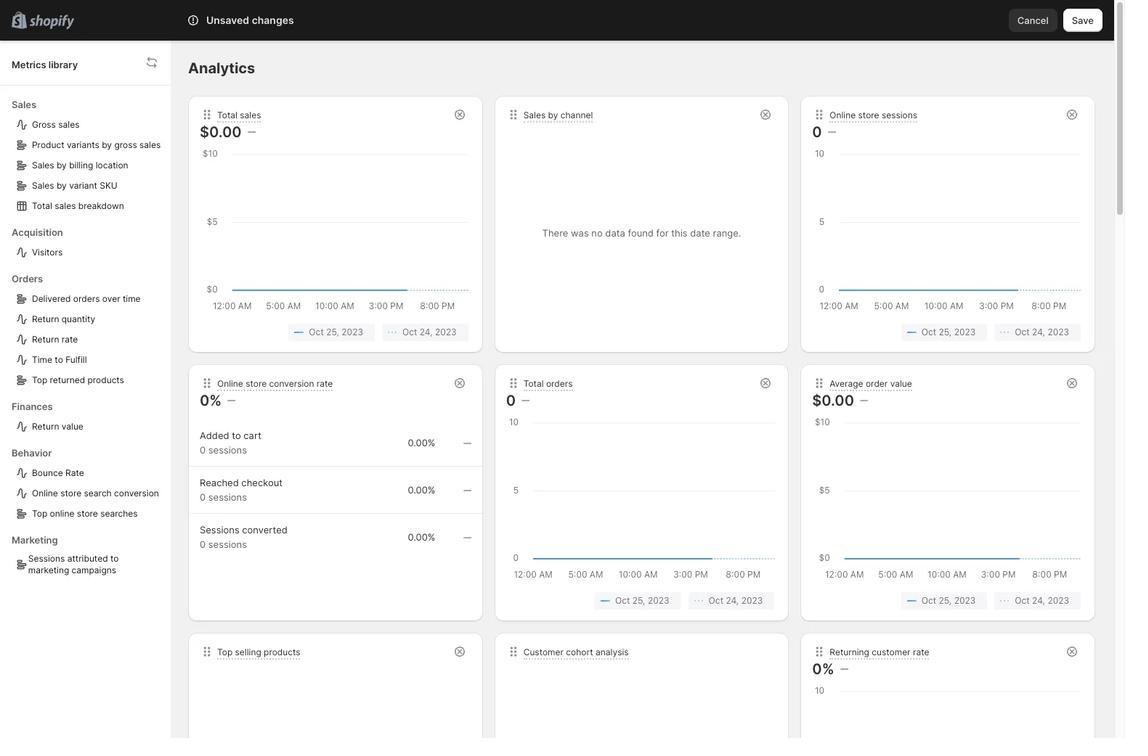Task type: vqa. For each thing, say whether or not it's contained in the screenshot.


Task type: describe. For each thing, give the bounding box(es) containing it.
sales for sales by billing location
[[32, 160, 54, 171]]

quantity
[[62, 314, 95, 325]]

gross
[[32, 119, 56, 130]]

return rate
[[32, 334, 78, 345]]

total
[[32, 200, 52, 211]]

behavior
[[12, 447, 52, 459]]

return quantity button
[[12, 309, 165, 330]]

searches
[[100, 508, 138, 519]]

online store search conversion
[[32, 488, 159, 499]]

visitors button
[[12, 243, 165, 263]]

top for top online store searches
[[32, 508, 47, 519]]

total sales breakdown
[[32, 200, 124, 211]]

return for return value
[[32, 421, 59, 432]]

return value
[[32, 421, 83, 432]]

marketing
[[12, 535, 58, 546]]

unsaved changes
[[206, 14, 294, 26]]

campaigns
[[72, 565, 116, 576]]

product variants by gross sales
[[32, 139, 161, 150]]

sales by billing location button
[[12, 155, 165, 176]]

library
[[49, 58, 78, 70]]

location
[[96, 160, 128, 171]]

bounce rate button
[[12, 463, 165, 484]]

to inside orders menu
[[55, 354, 63, 365]]

fulfill
[[66, 354, 87, 365]]

sku
[[100, 180, 117, 191]]

metrics
[[12, 58, 46, 70]]

attributed
[[67, 554, 108, 564]]

over
[[102, 293, 120, 304]]

time to fulfill button
[[12, 350, 165, 370]]

breakdown
[[78, 200, 124, 211]]

sales by variant sku button
[[12, 176, 165, 196]]

bounce rate
[[32, 468, 84, 479]]

unsaved
[[206, 14, 249, 26]]

search
[[84, 488, 112, 499]]

product variants by gross sales button
[[12, 135, 165, 155]]

to inside sessions attributed to marketing campaigns
[[110, 554, 119, 564]]

by for billing
[[57, 160, 67, 171]]

visitors
[[32, 247, 63, 258]]

gross sales button
[[12, 115, 165, 135]]

online
[[32, 488, 58, 499]]

finances
[[12, 401, 53, 413]]

1 vertical spatial sales
[[140, 139, 161, 150]]

metrics library
[[12, 58, 78, 70]]

returned
[[50, 375, 85, 386]]

changes
[[252, 14, 294, 26]]

total sales breakdown button
[[12, 196, 165, 216]]

top returned products button
[[12, 370, 165, 391]]

conversion
[[114, 488, 159, 499]]

sales menu
[[12, 89, 165, 216]]

marketing
[[28, 565, 69, 576]]

online store search conversion button
[[12, 484, 165, 504]]

store inside the online store search conversion button
[[60, 488, 82, 499]]

sales for total sales breakdown
[[55, 200, 76, 211]]

cancel
[[1018, 15, 1049, 26]]



Task type: locate. For each thing, give the bounding box(es) containing it.
top online store searches button
[[12, 504, 165, 524]]

2 vertical spatial by
[[57, 180, 67, 191]]

sales
[[58, 119, 79, 130], [140, 139, 161, 150], [55, 200, 76, 211]]

analytics
[[188, 60, 255, 77]]

acquisition menu
[[12, 216, 165, 263]]

by
[[102, 139, 112, 150], [57, 160, 67, 171], [57, 180, 67, 191]]

sales inside "button"
[[55, 200, 76, 211]]

store inside top online store searches button
[[77, 508, 98, 519]]

save
[[1072, 15, 1094, 26]]

to up campaigns
[[110, 554, 119, 564]]

by left gross
[[102, 139, 112, 150]]

0 vertical spatial return
[[32, 314, 59, 325]]

2 vertical spatial sales
[[55, 200, 76, 211]]

sales for gross sales
[[58, 119, 79, 130]]

orders menu
[[12, 263, 165, 391]]

return down delivered
[[32, 314, 59, 325]]

return value button
[[12, 417, 165, 437]]

return for return quantity
[[32, 314, 59, 325]]

1 vertical spatial store
[[77, 508, 98, 519]]

time
[[32, 354, 52, 365]]

top down online on the left of page
[[32, 508, 47, 519]]

store down the rate
[[60, 488, 82, 499]]

by left billing
[[57, 160, 67, 171]]

1 vertical spatial top
[[32, 508, 47, 519]]

to right time
[[55, 354, 63, 365]]

product
[[32, 139, 64, 150]]

products
[[88, 375, 124, 386]]

top for top returned products
[[32, 375, 47, 386]]

0 vertical spatial store
[[60, 488, 82, 499]]

save button
[[1063, 9, 1103, 32]]

time to fulfill
[[32, 354, 87, 365]]

3 return from the top
[[32, 421, 59, 432]]

sales for sales by variant sku
[[32, 180, 54, 191]]

orders
[[12, 273, 43, 285]]

gross sales
[[32, 119, 79, 130]]

return down the finances
[[32, 421, 59, 432]]

2 vertical spatial sales
[[32, 180, 54, 191]]

1 return from the top
[[32, 314, 59, 325]]

sales right gross
[[140, 139, 161, 150]]

sales up gross
[[12, 99, 36, 110]]

return for return rate
[[32, 334, 59, 345]]

variant
[[69, 180, 97, 191]]

store
[[60, 488, 82, 499], [77, 508, 98, 519]]

by left variant on the left top of the page
[[57, 180, 67, 191]]

0 vertical spatial by
[[102, 139, 112, 150]]

top inside orders menu
[[32, 375, 47, 386]]

rate
[[62, 334, 78, 345]]

sales for sales
[[12, 99, 36, 110]]

sales
[[12, 99, 36, 110], [32, 160, 54, 171], [32, 180, 54, 191]]

0 vertical spatial to
[[55, 354, 63, 365]]

0 vertical spatial sales
[[58, 119, 79, 130]]

sessions
[[28, 554, 65, 564]]

sales down sales by variant sku
[[55, 200, 76, 211]]

top down time
[[32, 375, 47, 386]]

orders
[[73, 293, 100, 304]]

online
[[50, 508, 74, 519]]

sales by variant sku
[[32, 180, 117, 191]]

cancel button
[[1009, 9, 1057, 32]]

sales down the product
[[32, 160, 54, 171]]

rate
[[65, 468, 84, 479]]

bounce
[[32, 468, 63, 479]]

no change image
[[247, 126, 255, 138], [860, 395, 868, 407], [463, 438, 471, 450], [840, 664, 848, 676]]

0 vertical spatial sales
[[12, 99, 36, 110]]

top inside behavior menu
[[32, 508, 47, 519]]

1 top from the top
[[32, 375, 47, 386]]

sessions attributed to marketing campaigns
[[28, 554, 119, 576]]

gross
[[114, 139, 137, 150]]

sessions attributed to marketing campaigns button
[[12, 551, 165, 580]]

return inside finances menu
[[32, 421, 59, 432]]

delivered
[[32, 293, 71, 304]]

top returned products
[[32, 375, 124, 386]]

top
[[32, 375, 47, 386], [32, 508, 47, 519]]

1 vertical spatial return
[[32, 334, 59, 345]]

time
[[123, 293, 141, 304]]

by for variant
[[57, 180, 67, 191]]

return inside button
[[32, 314, 59, 325]]

delivered orders over time button
[[12, 289, 165, 309]]

delivered orders over time
[[32, 293, 141, 304]]

no change image
[[828, 126, 836, 138], [228, 395, 236, 407], [522, 395, 530, 407], [463, 485, 471, 497], [463, 532, 471, 544]]

sales by billing location
[[32, 160, 128, 171]]

1 vertical spatial to
[[110, 554, 119, 564]]

variants
[[67, 139, 99, 150]]

return
[[32, 314, 59, 325], [32, 334, 59, 345], [32, 421, 59, 432]]

top online store searches
[[32, 508, 138, 519]]

behavior menu
[[12, 437, 165, 524]]

2 vertical spatial return
[[32, 421, 59, 432]]

sales up variants
[[58, 119, 79, 130]]

2 return from the top
[[32, 334, 59, 345]]

return rate button
[[12, 330, 165, 350]]

return up time
[[32, 334, 59, 345]]

0 horizontal spatial to
[[55, 354, 63, 365]]

billing
[[69, 160, 93, 171]]

marketing menu
[[12, 524, 165, 580]]

1 vertical spatial sales
[[32, 160, 54, 171]]

value
[[62, 421, 83, 432]]

acquisition
[[12, 227, 63, 238]]

1 vertical spatial by
[[57, 160, 67, 171]]

to
[[55, 354, 63, 365], [110, 554, 119, 564]]

0 vertical spatial top
[[32, 375, 47, 386]]

sales up total
[[32, 180, 54, 191]]

2 top from the top
[[32, 508, 47, 519]]

store down the online store search conversion button
[[77, 508, 98, 519]]

1 horizontal spatial to
[[110, 554, 119, 564]]

return quantity
[[32, 314, 95, 325]]

finances menu
[[12, 391, 165, 437]]



